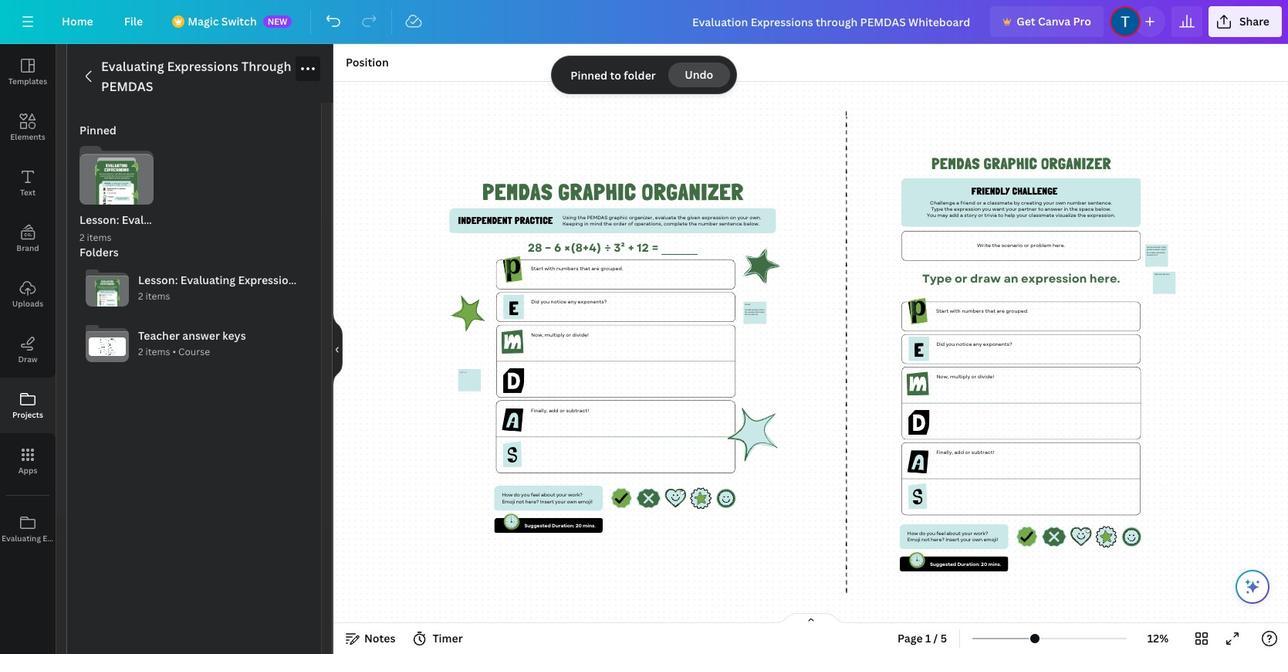 Task type: describe. For each thing, give the bounding box(es) containing it.
notes
[[365, 631, 396, 646]]

brand
[[16, 242, 39, 253]]

•
[[173, 346, 176, 359]]

may
[[938, 212, 948, 219]]

independent
[[458, 215, 512, 227]]

1 horizontal spatial to
[[998, 212, 1004, 219]]

here.
[[1090, 270, 1121, 287]]

story
[[964, 212, 977, 219]]

apps
[[18, 465, 37, 476]]

1 horizontal spatial how
[[908, 530, 918, 537]]

the right complete on the right of page
[[689, 220, 697, 227]]

space
[[1079, 206, 1094, 213]]

help
[[1005, 212, 1016, 219]]

teacher
[[138, 329, 180, 343]]

canva assistant image
[[1244, 578, 1263, 596]]

0 vertical spatial e
[[509, 296, 519, 319]]

draw
[[970, 270, 1001, 287]]

organizer,
[[629, 214, 654, 221]]

of
[[628, 220, 633, 227]]

sentence.
[[1088, 199, 1113, 206]]

0 vertical spatial mins.
[[583, 522, 596, 529]]

1 horizontal spatial did
[[937, 341, 945, 348]]

1 vertical spatial organizer
[[642, 178, 744, 205]]

type or draw an expression here.
[[922, 270, 1121, 287]]

0 vertical spatial organizer
[[1042, 155, 1112, 173]]

1
[[926, 631, 932, 646]]

timer
[[433, 631, 463, 646]]

1 horizontal spatial numbers
[[962, 308, 984, 314]]

notes button
[[340, 626, 402, 651]]

1 horizontal spatial challenge
[[1013, 185, 1058, 197]]

friendly challenge
[[972, 185, 1058, 197]]

0 horizontal spatial a
[[957, 199, 960, 206]]

independent practice
[[458, 215, 553, 227]]

0 vertical spatial numbers
[[556, 266, 579, 272]]

0 horizontal spatial work?
[[568, 492, 583, 499]]

evaluating inside the lesson: evaluating expressions through pemdas 2 items
[[181, 273, 236, 288]]

1 vertical spatial here?
[[931, 537, 945, 543]]

2 horizontal spatial a
[[983, 199, 986, 206]]

templates button
[[0, 44, 56, 100]]

new
[[268, 15, 287, 27]]

page
[[898, 631, 923, 646]]

0 horizontal spatial finally, add or subtract!
[[531, 407, 589, 414]]

practice
[[515, 215, 553, 227]]

1 vertical spatial own
[[567, 498, 577, 505]]

12%
[[1148, 631, 1169, 646]]

complete
[[664, 220, 688, 227]]

0 vertical spatial start
[[531, 266, 543, 272]]

1 horizontal spatial multiply
[[950, 373, 970, 380]]

switch
[[221, 14, 257, 29]]

0 horizontal spatial now, multiply or divide!
[[531, 331, 589, 338]]

1 horizontal spatial any
[[973, 341, 982, 348]]

given
[[687, 214, 701, 221]]

using
[[563, 214, 576, 221]]

0 vertical spatial do
[[514, 492, 520, 499]]

text
[[20, 187, 36, 198]]

evaluating expressions through pemdas
[[101, 58, 292, 95]]

answer inside challenge a friend or a classmate by creating your own number sentence. type the expression you want your partner to answer in the space below. you may add a story or trivia to help your classmate visualize the expression.
[[1045, 206, 1063, 213]]

0 vertical spatial emoji!
[[578, 498, 593, 505]]

0 horizontal spatial now,
[[531, 331, 544, 338]]

0 horizontal spatial here?
[[525, 498, 539, 505]]

mind
[[590, 220, 602, 227]]

projects
[[12, 409, 43, 420]]

1 vertical spatial with
[[950, 308, 961, 314]]

2 vertical spatial add
[[955, 449, 964, 456]]

canva
[[1039, 14, 1071, 29]]

creating
[[1021, 199, 1042, 206]]

sentence
[[719, 220, 742, 227]]

1 vertical spatial suggested duration: 20 mins.
[[930, 561, 1001, 568]]

÷
[[604, 239, 611, 256]]

1 vertical spatial add
[[549, 407, 558, 414]]

challenge inside challenge a friend or a classmate by creating your own number sentence. type the expression you want your partner to answer in the space below. you may add a story or trivia to help your classmate visualize the expression.
[[930, 199, 955, 206]]

0 vertical spatial start with numbers that are grouped.
[[531, 266, 623, 272]]

1 vertical spatial insert
[[946, 537, 960, 543]]

1 horizontal spatial pemdas graphic organizer
[[932, 155, 1112, 173]]

0 vertical spatial divide!
[[572, 331, 589, 338]]

partner
[[1018, 206, 1037, 213]]

through inside evaluating expressions through pemdas
[[241, 58, 292, 75]]

hide image
[[333, 312, 343, 386]]

0 horizontal spatial 20
[[575, 522, 582, 529]]

0 vertical spatial exponents?
[[578, 299, 607, 306]]

expression inside using the pemdas graphic organizer, evaluate the given expression on your own. keeping in mind the order of operations, complete the number sentence below.
[[702, 214, 729, 221]]

file button
[[112, 6, 155, 37]]

order
[[613, 220, 627, 227]]

0 horizontal spatial suggested duration: 20 mins.
[[524, 522, 596, 529]]

0 horizontal spatial how do you feel about your work? emoji not here? insert your own emoji!
[[502, 492, 593, 505]]

0 vertical spatial classmate
[[987, 199, 1013, 206]]

pemdas inside evaluating expressions through pemdas
[[101, 78, 153, 95]]

type inside challenge a friend or a classmate by creating your own number sentence. type the expression you want your partner to answer in the space below. you may add a story or trivia to help your classmate visualize the expression.
[[931, 206, 943, 213]]

folder
[[624, 68, 656, 82]]

0 horizontal spatial about
[[541, 492, 555, 499]]

evaluating inside evaluating expressions through pemdas
[[101, 58, 164, 75]]

28
[[528, 239, 542, 256]]

0 horizontal spatial how
[[502, 492, 513, 499]]

1 horizontal spatial did you notice any exponents?
[[937, 341, 1013, 348]]

using the pemdas graphic organizer, evaluate the given expression on your own. keeping in mind the order of operations, complete the number sentence below.
[[563, 214, 761, 227]]

12
[[637, 239, 649, 256]]

course
[[178, 346, 210, 359]]

pro
[[1074, 14, 1092, 29]]

pemdas inside the lesson: evaluating expressions through pemdas 2 items
[[350, 273, 395, 288]]

pinned to folder
[[571, 68, 656, 82]]

operations,
[[634, 220, 663, 227]]

pinned for pinned to folder
[[571, 68, 608, 82]]

1 horizontal spatial emoji!
[[984, 537, 998, 543]]

2 inside the lesson: evaluating expressions through pemdas 2 items
[[138, 290, 143, 303]]

through inside the lesson: evaluating expressions through pemdas 2 items
[[303, 273, 347, 288]]

1 vertical spatial start
[[936, 308, 949, 314]]

get canva pro button
[[991, 6, 1104, 37]]

expressions inside evaluating expressions through pemdas
[[167, 58, 239, 75]]

below. inside using the pemdas graphic organizer, evaluate the given expression on your own. keeping in mind the order of operations, complete the number sentence below.
[[744, 220, 760, 227]]

evaluate
[[655, 214, 676, 221]]

1 vertical spatial now,
[[937, 373, 949, 380]]

28 − 6 ×(8+4) ÷ 3² + 12 =
[[528, 239, 659, 256]]

0 vertical spatial duration:
[[552, 522, 574, 529]]

1 vertical spatial notice
[[956, 341, 972, 348]]

in inside challenge a friend or a classmate by creating your own number sentence. type the expression you want your partner to answer in the space below. you may add a story or trivia to help your classmate visualize the expression.
[[1064, 206, 1069, 213]]

position button
[[340, 50, 395, 75]]

friend
[[961, 199, 976, 206]]

home link
[[49, 6, 106, 37]]

undo button
[[669, 63, 730, 87]]

/
[[934, 631, 939, 646]]

−
[[545, 239, 551, 256]]

lesson: evaluating expressions through pemdas 2 items
[[138, 273, 395, 303]]

1 vertical spatial 20
[[981, 561, 987, 568]]

1 vertical spatial subtract!
[[972, 449, 995, 456]]

1 horizontal spatial emoji
[[908, 537, 921, 543]]

page 1 / 5
[[898, 631, 948, 646]]

1 vertical spatial classmate
[[1029, 212, 1055, 219]]

your inside using the pemdas graphic organizer, evaluate the given expression on your own. keeping in mind the order of operations, complete the number sentence below.
[[738, 214, 749, 221]]

the right visualize
[[1078, 212, 1086, 219]]

text button
[[0, 155, 56, 211]]

position
[[346, 55, 389, 70]]

1 horizontal spatial not
[[922, 537, 930, 543]]

0 vertical spatial multiply
[[545, 331, 565, 338]]

1 vertical spatial work?
[[974, 530, 988, 537]]

folders
[[80, 245, 119, 259]]

items inside the lesson: evaluating expressions through pemdas 2 items
[[146, 290, 170, 303]]

1 horizontal spatial own
[[973, 537, 983, 543]]

1 vertical spatial duration:
[[958, 561, 980, 568]]

draw
[[18, 354, 38, 365]]

pemdas inside using the pemdas graphic organizer, evaluate the given expression on your own. keeping in mind the order of operations, complete the number sentence below.
[[587, 214, 608, 221]]

0 horizontal spatial notice
[[551, 299, 567, 306]]

0 vertical spatial insert
[[540, 498, 554, 505]]

1 horizontal spatial graphic
[[984, 155, 1038, 173]]

add inside challenge a friend or a classmate by creating your own number sentence. type the expression you want your partner to answer in the space below. you may add a story or trivia to help your classmate visualize the expression.
[[949, 212, 959, 219]]

0 horizontal spatial any
[[568, 299, 577, 306]]

expression inside challenge a friend or a classmate by creating your own number sentence. type the expression you want your partner to answer in the space below. you may add a story or trivia to help your classmate visualize the expression.
[[954, 206, 981, 213]]

1 horizontal spatial mins.
[[989, 561, 1001, 568]]

2 horizontal spatial expression
[[1021, 270, 1087, 287]]

0 horizontal spatial did
[[531, 299, 539, 306]]

1 vertical spatial finally,
[[937, 449, 953, 456]]

share
[[1240, 14, 1270, 29]]

lesson:
[[138, 273, 178, 288]]

0 vertical spatial with
[[544, 266, 555, 272]]

draw button
[[0, 322, 56, 378]]

0 vertical spatial suggested
[[524, 522, 551, 529]]

trivia
[[985, 212, 997, 219]]

lesson: evaluating expressions through pemdas group
[[80, 146, 154, 246]]

graphic
[[609, 214, 628, 221]]

0 vertical spatial not
[[516, 498, 524, 505]]

magic
[[188, 14, 219, 29]]

elements button
[[0, 100, 56, 155]]

0 horizontal spatial are
[[591, 266, 599, 272]]

page 1 / 5 button
[[892, 626, 954, 651]]

1 vertical spatial how do you feel about your work? emoji not here? insert your own emoji!
[[908, 530, 998, 543]]

1 horizontal spatial divide!
[[978, 373, 994, 380]]

0 horizontal spatial that
[[580, 266, 590, 272]]

6
[[554, 239, 561, 256]]

own.
[[750, 214, 761, 221]]

you
[[927, 212, 937, 219]]

1 horizontal spatial finally, add or subtract!
[[937, 449, 995, 456]]

1 vertical spatial type
[[922, 270, 952, 287]]

the left given
[[678, 214, 686, 221]]

0 vertical spatial feel
[[531, 492, 540, 499]]

main menu bar
[[0, 0, 1289, 44]]

2 horizontal spatial to
[[1038, 206, 1044, 213]]



Task type: vqa. For each thing, say whether or not it's contained in the screenshot.


Task type: locate. For each thing, give the bounding box(es) containing it.
to inside 'status'
[[610, 68, 622, 82]]

0 vertical spatial did you notice any exponents?
[[531, 299, 607, 306]]

0 horizontal spatial pinned
[[80, 123, 117, 137]]

items up folders
[[87, 231, 112, 244]]

items
[[87, 231, 112, 244], [146, 290, 170, 303], [146, 346, 170, 359]]

type left friend
[[931, 206, 943, 213]]

1 horizontal spatial that
[[985, 308, 996, 314]]

0 vertical spatial emoji
[[502, 498, 515, 505]]

1 vertical spatial number
[[698, 220, 718, 227]]

items inside 'teacher answer keys 2 items • course'
[[146, 346, 170, 359]]

or
[[977, 199, 982, 206], [978, 212, 984, 219], [955, 270, 968, 287], [566, 331, 571, 338], [972, 373, 977, 380], [560, 407, 565, 414], [965, 449, 971, 456]]

not
[[516, 498, 524, 505], [922, 537, 930, 543]]

elements
[[10, 131, 45, 142]]

challenge up creating
[[1013, 185, 1058, 197]]

any down ×(8+4)
[[568, 299, 577, 306]]

0 horizontal spatial exponents?
[[578, 299, 607, 306]]

numbers down 6
[[556, 266, 579, 272]]

below. right on
[[744, 220, 760, 227]]

1 horizontal spatial with
[[950, 308, 961, 314]]

in left mind
[[584, 220, 589, 227]]

through down the new
[[241, 58, 292, 75]]

expressions down the magic
[[167, 58, 239, 75]]

below.
[[1095, 206, 1112, 213], [744, 220, 760, 227]]

0 horizontal spatial grouped.
[[601, 266, 623, 272]]

1 horizontal spatial start
[[936, 308, 949, 314]]

group
[[80, 146, 154, 205]]

an
[[1004, 270, 1019, 287]]

2 vertical spatial 2
[[138, 346, 143, 359]]

side panel tab list
[[0, 44, 56, 557]]

a left friend
[[957, 199, 960, 206]]

1 horizontal spatial number
[[1067, 199, 1087, 206]]

12% button
[[1134, 626, 1184, 651]]

2 inside lesson: evaluating expressions through pemdas group
[[80, 231, 85, 244]]

with
[[544, 266, 555, 272], [950, 308, 961, 314]]

did you notice any exponents? down draw
[[937, 341, 1013, 348]]

teacher answer keys 2 items • course
[[138, 329, 246, 359]]

duration:
[[552, 522, 574, 529], [958, 561, 980, 568]]

number inside using the pemdas graphic organizer, evaluate the given expression on your own. keeping in mind the order of operations, complete the number sentence below.
[[698, 220, 718, 227]]

by
[[1014, 199, 1020, 206]]

1 horizontal spatial now, multiply or divide!
[[937, 373, 994, 380]]

3²
[[614, 239, 625, 256]]

get
[[1017, 14, 1036, 29]]

your
[[1044, 199, 1055, 206], [1006, 206, 1017, 213], [1017, 212, 1028, 219], [738, 214, 749, 221], [556, 492, 567, 499], [555, 498, 566, 505], [962, 530, 973, 537], [961, 537, 971, 543]]

pemdas
[[101, 78, 153, 95], [932, 155, 980, 173], [482, 178, 553, 205], [587, 214, 608, 221], [350, 273, 395, 288]]

a down friendly
[[983, 199, 986, 206]]

get canva pro
[[1017, 14, 1092, 29]]

to left folder
[[610, 68, 622, 82]]

below. inside challenge a friend or a classmate by creating your own number sentence. type the expression you want your partner to answer in the space below. you may add a story or trivia to help your classmate visualize the expression.
[[1095, 206, 1112, 213]]

items down teacher
[[146, 346, 170, 359]]

number up visualize
[[1067, 199, 1087, 206]]

keys
[[223, 329, 246, 343]]

the right the using
[[578, 214, 586, 221]]

1 horizontal spatial now,
[[937, 373, 949, 380]]

pinned left folder
[[571, 68, 608, 82]]

that down draw
[[985, 308, 996, 314]]

projects button
[[0, 378, 56, 433]]

keeping
[[563, 220, 583, 227]]

0 horizontal spatial multiply
[[545, 331, 565, 338]]

0 vertical spatial number
[[1067, 199, 1087, 206]]

with down the −
[[544, 266, 555, 272]]

subtract!
[[566, 407, 589, 414], [972, 449, 995, 456]]

1 vertical spatial emoji
[[908, 537, 921, 543]]

1 vertical spatial items
[[146, 290, 170, 303]]

status
[[552, 56, 737, 93]]

classmate down friendly
[[987, 199, 1013, 206]]

you inside challenge a friend or a classmate by creating your own number sentence. type the expression you want your partner to answer in the space below. you may add a story or trivia to help your classmate visualize the expression.
[[982, 206, 991, 213]]

×(8+4)
[[564, 239, 602, 256]]

1 vertical spatial mins.
[[989, 561, 1001, 568]]

0 vertical spatial graphic
[[984, 155, 1038, 173]]

a left the story
[[960, 212, 963, 219]]

1 horizontal spatial about
[[947, 530, 961, 537]]

you
[[982, 206, 991, 213], [541, 299, 550, 306], [946, 341, 955, 348], [521, 492, 530, 499], [927, 530, 935, 537]]

0 vertical spatial suggested duration: 20 mins.
[[524, 522, 596, 529]]

1 horizontal spatial start with numbers that are grouped.
[[936, 308, 1029, 314]]

1 horizontal spatial exponents?
[[983, 341, 1013, 348]]

1 horizontal spatial do
[[919, 530, 926, 537]]

organizer up sentence. on the right of the page
[[1042, 155, 1112, 173]]

graphic up mind
[[558, 178, 637, 205]]

to right partner
[[1038, 206, 1044, 213]]

start with numbers that are grouped. down draw
[[936, 308, 1029, 314]]

own inside challenge a friend or a classmate by creating your own number sentence. type the expression you want your partner to answer in the space below. you may add a story or trivia to help your classmate visualize the expression.
[[1056, 199, 1066, 206]]

expression left trivia
[[954, 206, 981, 213]]

0 horizontal spatial subtract!
[[566, 407, 589, 414]]

want
[[993, 206, 1005, 213]]

grouped.
[[601, 266, 623, 272], [1006, 308, 1029, 314]]

a
[[957, 199, 960, 206], [983, 199, 986, 206], [960, 212, 963, 219]]

answer right creating
[[1045, 206, 1063, 213]]

templates
[[8, 76, 47, 86]]

1 horizontal spatial finally,
[[937, 449, 953, 456]]

finally, add or subtract!
[[531, 407, 589, 414], [937, 449, 995, 456]]

0 vertical spatial pinned
[[571, 68, 608, 82]]

0 vertical spatial in
[[1064, 206, 1069, 213]]

Design title text field
[[680, 6, 985, 37]]

1 horizontal spatial subtract!
[[972, 449, 995, 456]]

are down 28 − 6 ×(8+4) ÷ 3² + 12 =
[[591, 266, 599, 272]]

number left sentence
[[698, 220, 718, 227]]

2 vertical spatial items
[[146, 346, 170, 359]]

answer up course
[[182, 329, 220, 343]]

share button
[[1209, 6, 1283, 37]]

expression left on
[[702, 214, 729, 221]]

expression.
[[1087, 212, 1116, 219]]

0 vertical spatial finally,
[[531, 407, 548, 414]]

that down ×(8+4)
[[580, 266, 590, 272]]

1 vertical spatial did
[[937, 341, 945, 348]]

1 vertical spatial expressions
[[238, 273, 301, 288]]

are
[[591, 266, 599, 272], [997, 308, 1005, 314]]

how do you feel about your work? emoji not here? insert your own emoji!
[[502, 492, 593, 505], [908, 530, 998, 543]]

1 vertical spatial exponents?
[[983, 341, 1013, 348]]

0 vertical spatial pemdas graphic organizer
[[932, 155, 1112, 173]]

1 horizontal spatial organizer
[[1042, 155, 1112, 173]]

visualize
[[1056, 212, 1077, 219]]

1 horizontal spatial e
[[914, 338, 924, 361]]

e
[[509, 296, 519, 319], [914, 338, 924, 361]]

answer inside 'teacher answer keys 2 items • course'
[[182, 329, 220, 343]]

0 horizontal spatial with
[[544, 266, 555, 272]]

notice
[[551, 299, 567, 306], [956, 341, 972, 348]]

0 horizontal spatial graphic
[[558, 178, 637, 205]]

notice down 6
[[551, 299, 567, 306]]

show pages image
[[774, 612, 848, 625]]

type left draw
[[922, 270, 952, 287]]

home
[[62, 14, 93, 29]]

=
[[652, 239, 659, 256]]

did you notice any exponents?
[[531, 299, 607, 306], [937, 341, 1013, 348]]

evaluating down file popup button
[[101, 58, 164, 75]]

undo
[[685, 67, 714, 82]]

0 horizontal spatial number
[[698, 220, 718, 227]]

0 vertical spatial notice
[[551, 299, 567, 306]]

friendly
[[972, 185, 1010, 197]]

1 horizontal spatial suggested
[[930, 561, 957, 568]]

magic switch
[[188, 14, 257, 29]]

in inside using the pemdas graphic organizer, evaluate the given expression on your own. keeping in mind the order of operations, complete the number sentence below.
[[584, 220, 589, 227]]

start with numbers that are grouped. down ×(8+4)
[[531, 266, 623, 272]]

1 vertical spatial now, multiply or divide!
[[937, 373, 994, 380]]

apps button
[[0, 433, 56, 489]]

1 vertical spatial through
[[303, 273, 347, 288]]

expression
[[954, 206, 981, 213], [702, 214, 729, 221], [1021, 270, 1087, 287]]

0 horizontal spatial below.
[[744, 220, 760, 227]]

0 vertical spatial expressions
[[167, 58, 239, 75]]

2 down teacher
[[138, 346, 143, 359]]

0 horizontal spatial pemdas graphic organizer
[[482, 178, 744, 205]]

expressions up keys
[[238, 273, 301, 288]]

answer
[[1045, 206, 1063, 213], [182, 329, 220, 343]]

in left space
[[1064, 206, 1069, 213]]

0 vertical spatial answer
[[1045, 206, 1063, 213]]

1 horizontal spatial work?
[[974, 530, 988, 537]]

to left help
[[998, 212, 1004, 219]]

2 inside 'teacher answer keys 2 items • course'
[[138, 346, 143, 359]]

expression right an
[[1021, 270, 1087, 287]]

0 vertical spatial that
[[580, 266, 590, 272]]

2 vertical spatial expression
[[1021, 270, 1087, 287]]

status containing undo
[[552, 56, 737, 93]]

did you notice any exponents? down 6
[[531, 299, 607, 306]]

any down draw
[[973, 341, 982, 348]]

below. right space
[[1095, 206, 1112, 213]]

2 up folders
[[80, 231, 85, 244]]

0 horizontal spatial insert
[[540, 498, 554, 505]]

to
[[610, 68, 622, 82], [1038, 206, 1044, 213], [998, 212, 1004, 219]]

notice down draw
[[956, 341, 972, 348]]

numbers
[[556, 266, 579, 272], [962, 308, 984, 314]]

0 horizontal spatial emoji!
[[578, 498, 593, 505]]

any
[[568, 299, 577, 306], [973, 341, 982, 348]]

2 items
[[80, 231, 112, 244]]

own
[[1056, 199, 1066, 206], [567, 498, 577, 505], [973, 537, 983, 543]]

the right mind
[[604, 220, 612, 227]]

1 vertical spatial evaluating
[[181, 273, 236, 288]]

pinned inside 'status'
[[571, 68, 608, 82]]

1 horizontal spatial pinned
[[571, 68, 608, 82]]

1 vertical spatial not
[[922, 537, 930, 543]]

uploads
[[12, 298, 43, 309]]

expressions inside the lesson: evaluating expressions through pemdas 2 items
[[238, 273, 301, 288]]

items inside lesson: evaluating expressions through pemdas group
[[87, 231, 112, 244]]

1 vertical spatial feel
[[937, 530, 946, 537]]

classmate down creating
[[1029, 212, 1055, 219]]

1 vertical spatial grouped.
[[1006, 308, 1029, 314]]

multiply
[[545, 331, 565, 338], [950, 373, 970, 380]]

0 horizontal spatial feel
[[531, 492, 540, 499]]

0 horizontal spatial numbers
[[556, 266, 579, 272]]

challenge a friend or a classmate by creating your own number sentence. type the expression you want your partner to answer in the space below. you may add a story or trivia to help your classmate visualize the expression.
[[927, 199, 1116, 219]]

items down 'lesson:'
[[146, 290, 170, 303]]

5
[[941, 631, 948, 646]]

now,
[[531, 331, 544, 338], [937, 373, 949, 380]]

1 vertical spatial about
[[947, 530, 961, 537]]

classmate
[[987, 199, 1013, 206], [1029, 212, 1055, 219]]

pinned up lesson: evaluating expressions through pemdas group
[[80, 123, 117, 137]]

grouped. down type or draw an expression here.
[[1006, 308, 1029, 314]]

0 horizontal spatial evaluating
[[101, 58, 164, 75]]

0 vertical spatial subtract!
[[566, 407, 589, 414]]

1 horizontal spatial answer
[[1045, 206, 1063, 213]]

challenge up may at the right of the page
[[930, 199, 955, 206]]

2 horizontal spatial own
[[1056, 199, 1066, 206]]

pinned for pinned
[[80, 123, 117, 137]]

1 vertical spatial do
[[919, 530, 926, 537]]

1 horizontal spatial duration:
[[958, 561, 980, 568]]

+
[[628, 239, 634, 256]]

the right 'you'
[[945, 206, 953, 213]]

0 horizontal spatial answer
[[182, 329, 220, 343]]

numbers down draw
[[962, 308, 984, 314]]

grouped. down "÷"
[[601, 266, 623, 272]]

pemdas graphic organizer up friendly challenge
[[932, 155, 1112, 173]]

1 horizontal spatial evaluating
[[181, 273, 236, 288]]

0 horizontal spatial emoji
[[502, 498, 515, 505]]

0 vertical spatial how do you feel about your work? emoji not here? insert your own emoji!
[[502, 492, 593, 505]]

evaluating right 'lesson:'
[[181, 273, 236, 288]]

20
[[575, 522, 582, 529], [981, 561, 987, 568]]

1 vertical spatial any
[[973, 341, 982, 348]]

1 horizontal spatial expression
[[954, 206, 981, 213]]

on
[[730, 214, 736, 221]]

through up hide image
[[303, 273, 347, 288]]

exponents? down draw
[[983, 341, 1013, 348]]

are down an
[[997, 308, 1005, 314]]

with down type or draw an expression here.
[[950, 308, 961, 314]]

now, multiply or divide!
[[531, 331, 589, 338], [937, 373, 994, 380]]

that
[[580, 266, 590, 272], [985, 308, 996, 314]]

organizer up given
[[642, 178, 744, 205]]

number
[[1067, 199, 1087, 206], [698, 220, 718, 227]]

0 vertical spatial here?
[[525, 498, 539, 505]]

the left space
[[1070, 206, 1078, 213]]

number inside challenge a friend or a classmate by creating your own number sentence. type the expression you want your partner to answer in the space below. you may add a story or trivia to help your classmate visualize the expression.
[[1067, 199, 1087, 206]]

exponents? down 28 − 6 ×(8+4) ÷ 3² + 12 =
[[578, 299, 607, 306]]

start
[[531, 266, 543, 272], [936, 308, 949, 314]]

1 horizontal spatial a
[[960, 212, 963, 219]]

pemdas graphic organizer up graphic
[[482, 178, 744, 205]]

1 horizontal spatial how do you feel about your work? emoji not here? insert your own emoji!
[[908, 530, 998, 543]]

1 horizontal spatial are
[[997, 308, 1005, 314]]

graphic up friendly challenge
[[984, 155, 1038, 173]]

2 down 'lesson:'
[[138, 290, 143, 303]]

type
[[931, 206, 943, 213], [922, 270, 952, 287]]

pinned
[[571, 68, 608, 82], [80, 123, 117, 137]]

1 vertical spatial divide!
[[978, 373, 994, 380]]

mins.
[[583, 522, 596, 529], [989, 561, 1001, 568]]

exponents?
[[578, 299, 607, 306], [983, 341, 1013, 348]]

suggested duration: 20 mins.
[[524, 522, 596, 529], [930, 561, 1001, 568]]

0 vertical spatial grouped.
[[601, 266, 623, 272]]



